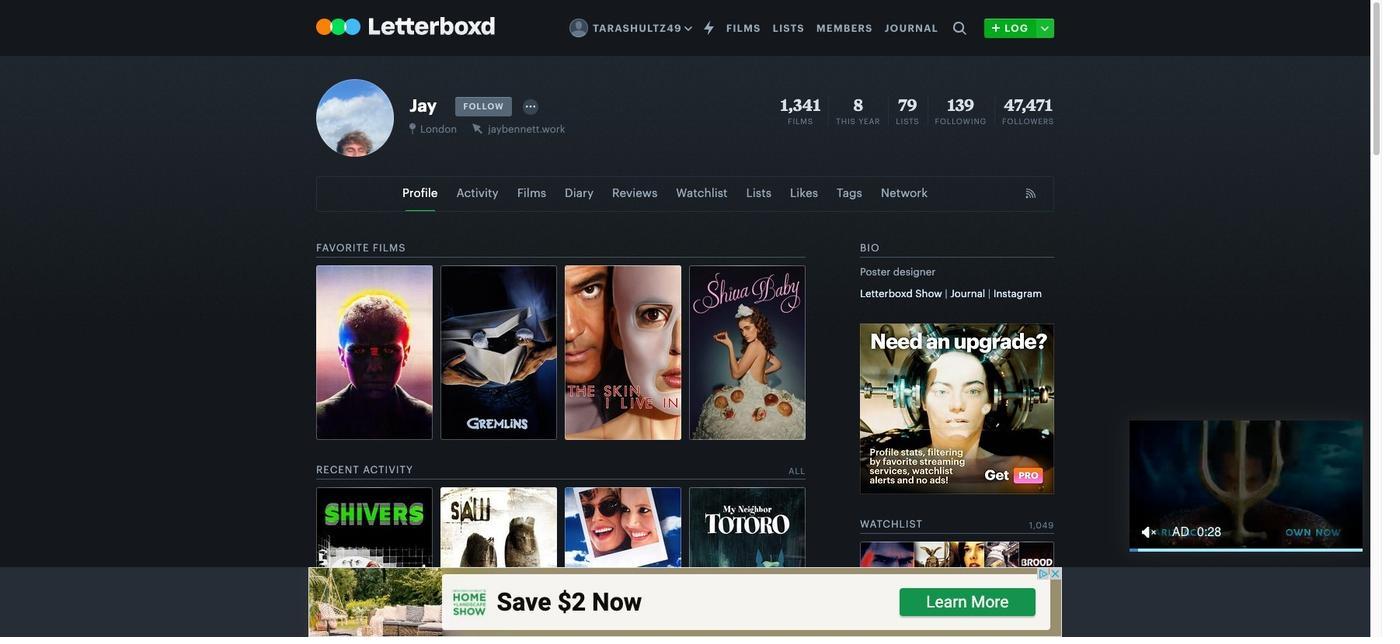 Task type: describe. For each thing, give the bounding box(es) containing it.
shiva baby image
[[689, 266, 806, 441]]

shivers image
[[316, 488, 433, 638]]

wings of desire image
[[895, 543, 949, 624]]

the brood image
[[1000, 543, 1054, 624]]

saw ii image
[[441, 488, 557, 638]]

come and see image
[[316, 266, 433, 441]]

"it is the goal of all to progress, grow…" image
[[860, 324, 1054, 495]]

thelma & louise image
[[565, 488, 681, 638]]

mulholland drive image
[[930, 543, 984, 624]]



Task type: vqa. For each thing, say whether or not it's contained in the screenshot.
Ed Guiney
no



Task type: locate. For each thing, give the bounding box(es) containing it.
tarashultz49 image
[[569, 19, 588, 37]]

my neighbor totoro image
[[689, 488, 806, 638]]

ad element
[[308, 568, 1062, 638]]

2001: a space odyssey image
[[965, 543, 1019, 624]]

jay image
[[316, 79, 394, 157]]

gremlins image
[[441, 266, 557, 441]]

days of thunder image
[[860, 543, 915, 624]]

the skin i live in image
[[565, 266, 681, 441]]



